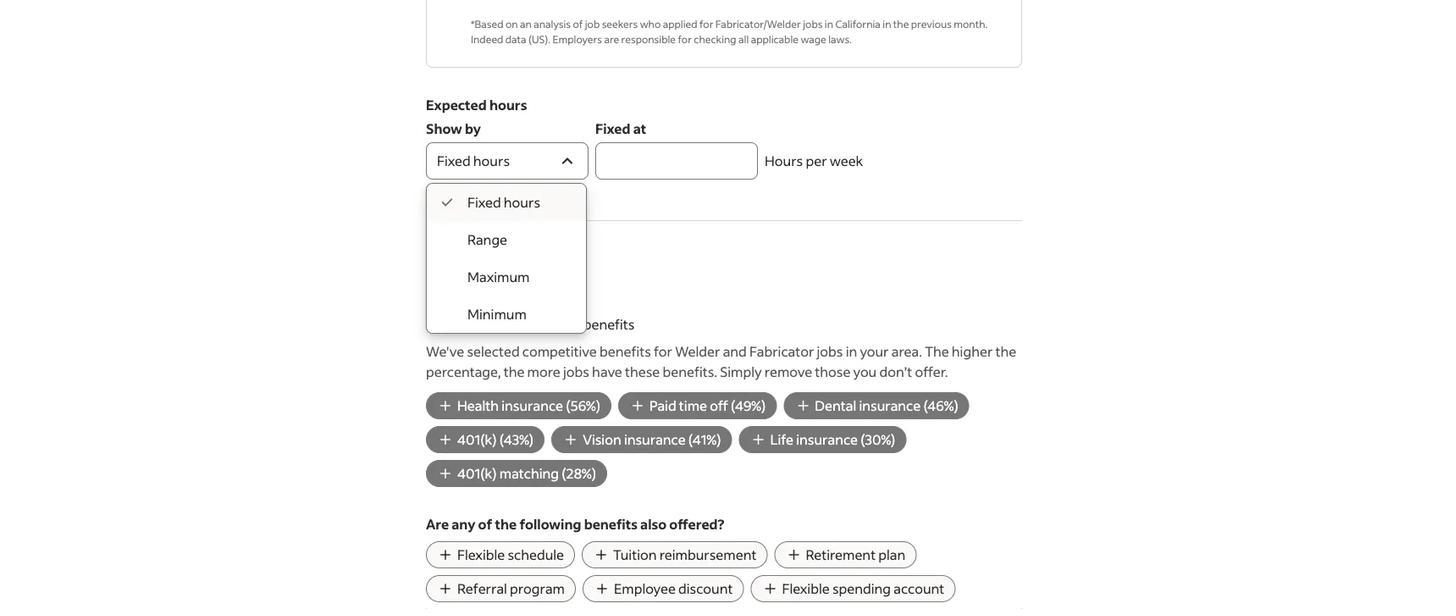 Task type: locate. For each thing, give the bounding box(es) containing it.
show
[[426, 120, 462, 138]]

in inside the we've selected competitive benefits for welder and fabricator jobs in your area. the higher the percentage, the more jobs have these benefits. simply remove those you don't offer.
[[846, 343, 857, 360]]

*based on an analysis of job seekers who applied for fabricator/welder jobs in california in the previous month. indeed data (us). employers are responsible for checking all applicable wage laws.
[[471, 17, 988, 46]]

fixed at
[[595, 120, 646, 138]]

1 vertical spatial fixed
[[437, 152, 471, 170]]

benefits up tuition
[[584, 516, 638, 533]]

life insurance (30%)
[[770, 431, 896, 449]]

in left the "your"
[[846, 343, 857, 360]]

jobs left have
[[563, 363, 589, 381]]

0 horizontal spatial for
[[654, 343, 673, 360]]

1 vertical spatial competitive
[[522, 343, 597, 360]]

401(k) down "health"
[[457, 431, 497, 449]]

401(k) (43%)
[[457, 431, 534, 449]]

referral
[[457, 580, 507, 598]]

fixed left at at the top left of the page
[[595, 120, 631, 138]]

we've
[[426, 343, 464, 360]]

show by
[[426, 120, 481, 138]]

of
[[573, 17, 583, 30], [478, 516, 492, 533]]

retirement
[[806, 546, 876, 564]]

2 horizontal spatial in
[[883, 17, 891, 30]]

are
[[426, 516, 449, 533]]

1 horizontal spatial for
[[678, 33, 692, 46]]

fixed hours inside popup button
[[437, 152, 510, 170]]

0 vertical spatial fixed hours
[[437, 152, 510, 170]]

employee
[[614, 580, 676, 598]]

tuition
[[613, 546, 657, 564]]

1 vertical spatial flexible
[[782, 580, 830, 598]]

the down selected
[[504, 363, 525, 381]]

insurance down paid
[[624, 431, 686, 449]]

seekers
[[602, 17, 638, 30]]

insurance down more
[[502, 397, 563, 415]]

simply
[[720, 363, 762, 381]]

:
[[474, 316, 477, 333]]

1 401(k) from the top
[[457, 431, 497, 449]]

insurance for (30%)
[[796, 431, 858, 449]]

2 vertical spatial for
[[654, 343, 673, 360]]

flexible up referral on the bottom left
[[457, 546, 505, 564]]

in right 'california'
[[883, 17, 891, 30]]

2 vertical spatial hours
[[504, 194, 540, 211]]

plan
[[879, 546, 906, 564]]

indeed
[[471, 33, 503, 46]]

fixed inside 'option'
[[468, 194, 501, 211]]

the inside "*based on an analysis of job seekers who applied for fabricator/welder jobs in california in the previous month. indeed data (us). employers are responsible for checking all applicable wage laws."
[[894, 17, 909, 30]]

wage
[[801, 33, 827, 46]]

health
[[457, 397, 499, 415]]

(56%)
[[566, 397, 601, 415]]

hours down by
[[473, 152, 510, 170]]

flexible down retirement at the bottom right
[[782, 580, 830, 598]]

insurance down don't
[[859, 397, 921, 415]]

hours down fixed hours popup button
[[504, 194, 540, 211]]

jobs up wage
[[803, 17, 823, 30]]

you
[[853, 363, 877, 381]]

week
[[830, 152, 863, 170]]

1 horizontal spatial in
[[846, 343, 857, 360]]

use
[[480, 316, 503, 333]]

benefits
[[426, 264, 494, 286]]

fixed up range
[[468, 194, 501, 211]]

benefits up have
[[583, 316, 635, 333]]

jobs
[[803, 17, 823, 30], [817, 343, 843, 360], [563, 363, 589, 381]]

insurance
[[502, 397, 563, 415], [859, 397, 921, 415], [624, 431, 686, 449], [796, 431, 858, 449]]

any
[[452, 516, 476, 533]]

1 vertical spatial fixed hours
[[468, 194, 540, 211]]

2 vertical spatial benefits
[[584, 516, 638, 533]]

hours
[[490, 97, 527, 114], [473, 152, 510, 170], [504, 194, 540, 211]]

for down "applied"
[[678, 33, 692, 46]]

1 vertical spatial benefits
[[600, 343, 651, 360]]

2 401(k) from the top
[[457, 465, 497, 482]]

flexible for flexible schedule
[[457, 546, 505, 564]]

are
[[604, 33, 619, 46]]

of left the job
[[573, 17, 583, 30]]

401(k) for 401(k) matching (28%)
[[457, 465, 497, 482]]

schedule
[[508, 546, 564, 564]]

benefits inside the we've selected competitive benefits for welder and fabricator jobs in your area. the higher the percentage, the more jobs have these benefits. simply remove those you don't offer.
[[600, 343, 651, 360]]

applied
[[663, 17, 698, 30]]

in up laws.
[[825, 17, 833, 30]]

0 vertical spatial of
[[573, 17, 583, 30]]

fixed
[[595, 120, 631, 138], [437, 152, 471, 170], [468, 194, 501, 211]]

higher
[[952, 343, 993, 360]]

insurance down dental
[[796, 431, 858, 449]]

0 horizontal spatial of
[[478, 516, 492, 533]]

all
[[739, 33, 749, 46]]

0 vertical spatial fixed
[[595, 120, 631, 138]]

fixed hours up range
[[468, 194, 540, 211]]

1 horizontal spatial of
[[573, 17, 583, 30]]

the left previous
[[894, 17, 909, 30]]

*based
[[471, 17, 504, 30]]

0 horizontal spatial flexible
[[457, 546, 505, 564]]

matching
[[500, 465, 559, 482]]

1 vertical spatial 401(k)
[[457, 465, 497, 482]]

401(k) for 401(k) (43%)
[[457, 431, 497, 449]]

competitive
[[506, 316, 581, 333], [522, 343, 597, 360]]

for up these
[[654, 343, 673, 360]]

401(k) down 401(k) (43%)
[[457, 465, 497, 482]]

at
[[633, 120, 646, 138]]

those
[[815, 363, 851, 381]]

and
[[723, 343, 747, 360]]

per
[[806, 152, 827, 170]]

(43%)
[[500, 431, 534, 449]]

the up flexible schedule
[[495, 516, 517, 533]]

1 vertical spatial hours
[[473, 152, 510, 170]]

tip
[[453, 316, 474, 333]]

of right any
[[478, 516, 492, 533]]

retirement plan
[[806, 546, 906, 564]]

0 vertical spatial 401(k)
[[457, 431, 497, 449]]

0 vertical spatial jobs
[[803, 17, 823, 30]]

0 vertical spatial for
[[700, 17, 714, 30]]

data
[[506, 33, 527, 46]]

flexible
[[457, 546, 505, 564], [782, 580, 830, 598]]

benefits up these
[[600, 343, 651, 360]]

benefits
[[583, 316, 635, 333], [600, 343, 651, 360], [584, 516, 638, 533]]

expected hours
[[426, 97, 527, 114]]

2 vertical spatial jobs
[[563, 363, 589, 381]]

welder
[[675, 343, 720, 360]]

fixed hours down by
[[437, 152, 510, 170]]

for
[[700, 17, 714, 30], [678, 33, 692, 46], [654, 343, 673, 360]]

referral program
[[457, 580, 565, 598]]

1 vertical spatial jobs
[[817, 343, 843, 360]]

in
[[825, 17, 833, 30], [883, 17, 891, 30], [846, 343, 857, 360]]

we've selected competitive benefits for welder and fabricator jobs in your area. the higher the percentage, the more jobs have these benefits. simply remove those you don't offer.
[[426, 343, 1017, 381]]

for up the checking
[[700, 17, 714, 30]]

2 vertical spatial fixed
[[468, 194, 501, 211]]

fixed down show by
[[437, 152, 471, 170]]

on
[[506, 17, 518, 30]]

hours right expected at the left top
[[490, 97, 527, 114]]

hours
[[765, 152, 803, 170]]

0 vertical spatial competitive
[[506, 316, 581, 333]]

previous
[[911, 17, 952, 30]]

insurance for (41%)
[[624, 431, 686, 449]]

jobs up those in the bottom of the page
[[817, 343, 843, 360]]

vision insurance (41%)
[[583, 431, 721, 449]]

1 horizontal spatial flexible
[[782, 580, 830, 598]]

fixed hours option
[[427, 184, 586, 221]]

401(k)
[[457, 431, 497, 449], [457, 465, 497, 482]]

0 vertical spatial flexible
[[457, 546, 505, 564]]



Task type: vqa. For each thing, say whether or not it's contained in the screenshot.
Flexible associated with Flexible schedule
yes



Task type: describe. For each thing, give the bounding box(es) containing it.
employers
[[553, 33, 602, 46]]

off
[[710, 397, 728, 415]]

fixed hours button
[[426, 143, 589, 180]]

checking
[[694, 33, 737, 46]]

are any of the following benefits also offered?
[[426, 516, 724, 533]]

health insurance (56%)
[[457, 397, 601, 415]]

life
[[770, 431, 794, 449]]

fabricator
[[750, 343, 814, 360]]

also
[[640, 516, 667, 533]]

job
[[585, 17, 600, 30]]

0 vertical spatial hours
[[490, 97, 527, 114]]

hours inside 'fixed hours' 'option'
[[504, 194, 540, 211]]

following
[[520, 516, 581, 533]]

dental
[[815, 397, 857, 415]]

remove
[[765, 363, 812, 381]]

fabricator/welder
[[716, 17, 801, 30]]

an
[[520, 17, 532, 30]]

the right higher
[[996, 343, 1017, 360]]

0 horizontal spatial in
[[825, 17, 833, 30]]

of inside "*based on an analysis of job seekers who applied for fabricator/welder jobs in california in the previous month. indeed data (us). employers are responsible for checking all applicable wage laws."
[[573, 17, 583, 30]]

who
[[640, 17, 661, 30]]

california
[[836, 17, 881, 30]]

for inside the we've selected competitive benefits for welder and fabricator jobs in your area. the higher the percentage, the more jobs have these benefits. simply remove those you don't offer.
[[654, 343, 673, 360]]

benefits.
[[663, 363, 717, 381]]

flexible for flexible spending account
[[782, 580, 830, 598]]

paid
[[650, 397, 676, 415]]

0 vertical spatial benefits
[[583, 316, 635, 333]]

more
[[527, 363, 561, 381]]

reimbursement
[[660, 546, 757, 564]]

dental insurance (46%)
[[815, 397, 959, 415]]

employee discount
[[614, 580, 733, 598]]

jobs inside "*based on an analysis of job seekers who applied for fabricator/welder jobs in california in the previous month. indeed data (us). employers are responsible for checking all applicable wage laws."
[[803, 17, 823, 30]]

competitive inside the we've selected competitive benefits for welder and fabricator jobs in your area. the higher the percentage, the more jobs have these benefits. simply remove those you don't offer.
[[522, 343, 597, 360]]

range
[[468, 231, 507, 249]]

insurance for (56%)
[[502, 397, 563, 415]]

analysis
[[534, 17, 571, 30]]

(49%)
[[731, 397, 766, 415]]

2 horizontal spatial for
[[700, 17, 714, 30]]

flexible spending account
[[782, 580, 945, 598]]

fixed hours inside 'option'
[[468, 194, 540, 211]]

program
[[510, 580, 565, 598]]

(28%)
[[562, 465, 596, 482]]

maximum
[[468, 269, 530, 286]]

vision
[[583, 431, 621, 449]]

fixed inside popup button
[[437, 152, 471, 170]]

selected
[[467, 343, 520, 360]]

show by list box
[[427, 184, 586, 333]]

offered?
[[669, 516, 724, 533]]

don't
[[880, 363, 912, 381]]

expected
[[426, 97, 487, 114]]

discount
[[679, 580, 733, 598]]

offer.
[[915, 363, 948, 381]]

account
[[894, 580, 945, 598]]

spending
[[833, 580, 891, 598]]

tuition reimbursement
[[613, 546, 757, 564]]

percentage,
[[426, 363, 501, 381]]

the
[[925, 343, 949, 360]]

1 vertical spatial for
[[678, 33, 692, 46]]

these
[[625, 363, 660, 381]]

1 vertical spatial of
[[478, 516, 492, 533]]

paid time off (49%)
[[650, 397, 766, 415]]

laws.
[[829, 33, 852, 46]]

Fixed at field
[[595, 143, 758, 180]]

(41%)
[[689, 431, 721, 449]]

flexible schedule
[[457, 546, 564, 564]]

hours per week
[[765, 152, 863, 170]]

by
[[465, 120, 481, 138]]

have
[[592, 363, 622, 381]]

(us).
[[529, 33, 551, 46]]

time
[[679, 397, 707, 415]]

minimum
[[468, 306, 527, 323]]

responsible
[[621, 33, 676, 46]]

area.
[[892, 343, 922, 360]]

(46%)
[[924, 397, 959, 415]]

insurance for (46%)
[[859, 397, 921, 415]]

hours inside fixed hours popup button
[[473, 152, 510, 170]]

401(k) matching (28%)
[[457, 465, 596, 482]]

tip : use competitive benefits
[[453, 316, 635, 333]]

your
[[860, 343, 889, 360]]



